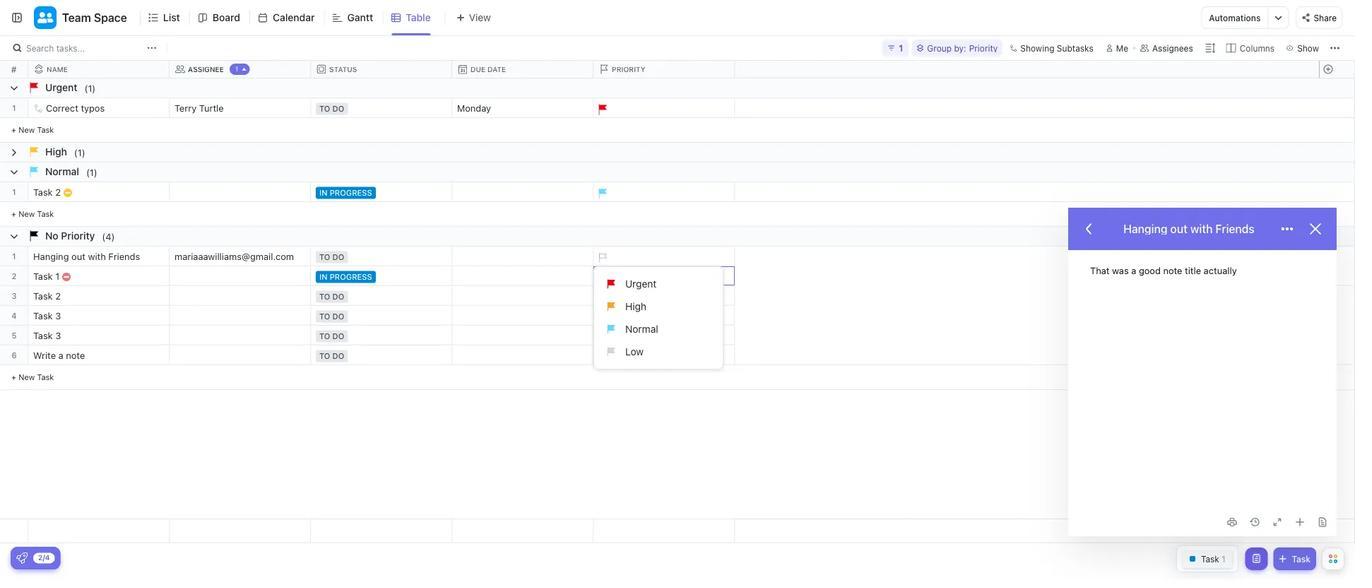 Task type: describe. For each thing, give the bounding box(es) containing it.
press space to select this row. row containing ‎task 2
[[28, 286, 735, 308]]

list link
[[163, 0, 186, 35]]

‎task for ‎task 1
[[33, 271, 53, 282]]

table
[[406, 12, 431, 23]]

assignees
[[1153, 43, 1194, 53]]

0 vertical spatial with
[[1191, 222, 1213, 236]]

urgent cell
[[0, 78, 1355, 98]]

1 down #
[[12, 103, 16, 112]]

row group containing correct typos
[[28, 78, 735, 390]]

title
[[1186, 265, 1202, 276]]

showing subtasks button
[[1006, 40, 1098, 57]]

priority button
[[594, 64, 735, 74]]

due
[[471, 65, 486, 74]]

to for 3rd to do cell from the top
[[320, 292, 330, 302]]

due date column header
[[452, 61, 597, 78]]

1 2 3 4 1 5 6 1
[[12, 103, 17, 360]]

due date
[[471, 65, 506, 74]]

that was a good note title actually
[[1091, 265, 1238, 276]]

in progress cell for task 2
[[311, 182, 452, 201]]

to do for 1st to do cell
[[320, 104, 344, 113]]

correct typos
[[46, 103, 105, 113]]

press space to select this row. row containing ‎task 1
[[28, 267, 735, 288]]

share
[[1315, 13, 1338, 23]]

1 new from the top
[[18, 125, 35, 134]]

write
[[33, 350, 56, 361]]

team space button
[[57, 2, 127, 33]]

0 vertical spatial hanging
[[1124, 222, 1168, 236]]

monday
[[457, 103, 491, 113]]

1 horizontal spatial a
[[1132, 265, 1137, 276]]

to for 3rd to do cell from the bottom
[[320, 312, 330, 321]]

5
[[12, 331, 17, 340]]

set priority image for ‎task 1
[[592, 267, 613, 288]]

1 to do cell from the top
[[311, 98, 452, 117]]

3 to do cell from the top
[[311, 286, 452, 305]]

1 up ‎task 2
[[55, 271, 60, 282]]

out inside row group
[[71, 251, 85, 262]]

2 new from the top
[[18, 209, 35, 218]]

terry
[[175, 103, 197, 113]]

press space to select this row. row containing 5
[[0, 326, 28, 346]]

1 new task from the top
[[18, 125, 54, 134]]

monday cell
[[452, 98, 594, 117]]

showing subtasks
[[1021, 43, 1094, 53]]

calendar link
[[273, 0, 321, 35]]

urgent inside urgent button
[[626, 278, 657, 290]]

6
[[12, 351, 17, 360]]

press space to select this row. row containing correct typos
[[28, 98, 735, 120]]

search
[[26, 43, 54, 53]]

1 up 4
[[12, 252, 16, 261]]

set priority element for 2nd to do cell
[[592, 247, 613, 269]]

hanging out with friends inside row group
[[33, 251, 140, 262]]

name
[[47, 65, 68, 73]]

date
[[488, 65, 506, 74]]

press space to select this row. row containing 2
[[0, 267, 28, 286]]

Search tasks... text field
[[26, 38, 144, 58]]

no priority
[[45, 230, 95, 242]]

set priority element for 3rd to do cell from the top
[[592, 287, 613, 308]]

space
[[94, 11, 127, 24]]

to do for 3rd to do cell from the top
[[320, 292, 344, 302]]

in for task 2
[[320, 188, 328, 198]]

3 inside 1 2 3 4 1 5 6 1
[[12, 291, 17, 300]]

press space to select this row. row containing 3
[[0, 286, 28, 306]]

in for ‎task 1
[[320, 273, 328, 282]]

calendar
[[273, 12, 315, 23]]

automations
[[1210, 13, 1261, 23]]

3 for 3rd to do cell from the bottom
[[55, 311, 61, 321]]

typos
[[81, 103, 105, 113]]

do for second to do cell from the bottom of the page
[[333, 332, 344, 341]]

gantt link
[[347, 0, 379, 35]]

press space to select this row. row containing hanging out with friends
[[28, 247, 735, 269]]

name button
[[28, 64, 170, 74]]

list
[[163, 12, 180, 23]]

status
[[329, 65, 357, 73]]

a inside row
[[58, 350, 63, 361]]

search tasks...
[[26, 43, 85, 53]]

1 horizontal spatial friends
[[1216, 222, 1255, 236]]

2 new task from the top
[[18, 209, 54, 218]]

show
[[1298, 43, 1320, 53]]

#
[[11, 64, 17, 74]]

share button
[[1297, 6, 1343, 29]]

good
[[1140, 265, 1161, 276]]

gantt
[[347, 12, 373, 23]]

table link
[[406, 0, 437, 35]]

to do for second to do cell from the bottom of the page
[[320, 332, 344, 341]]

terry turtle cell
[[170, 98, 311, 117]]

low button
[[600, 341, 718, 363]]

write a note
[[33, 350, 85, 361]]

was
[[1113, 265, 1129, 276]]

turtle
[[199, 103, 224, 113]]

to do for 2nd to do cell
[[320, 253, 344, 262]]

set priority image for write a note
[[592, 346, 613, 368]]

high inside high button
[[626, 301, 647, 312]]

press space to select this row. row containing task 2
[[28, 182, 735, 204]]

that
[[1091, 265, 1110, 276]]

row group containing 1 2 3 4 1 5 6 1
[[0, 78, 28, 390]]

‎task for ‎task 2
[[33, 291, 53, 302]]

set priority element for 3rd to do cell from the bottom
[[592, 307, 613, 328]]

1 button
[[883, 40, 909, 57]]

mariaaawilliams@gmail.com
[[175, 251, 294, 262]]

automations button
[[1203, 7, 1269, 28]]

hanging inside row group
[[33, 251, 69, 262]]

set priority image
[[592, 307, 613, 328]]

priority inside group by: priority
[[970, 43, 998, 53]]

view button
[[445, 9, 495, 27]]

tasks...
[[56, 43, 85, 53]]

board
[[213, 12, 240, 23]]

priority column header
[[594, 61, 738, 78]]

list containing urgent
[[595, 273, 723, 363]]

2 for 1 2 3 4 1 5 6 1
[[12, 271, 17, 281]]



Task type: locate. For each thing, give the bounding box(es) containing it.
2 set priority element from the top
[[592, 267, 613, 288]]

board link
[[213, 0, 246, 35]]

0 horizontal spatial with
[[88, 251, 106, 262]]

2 do from the top
[[333, 253, 344, 262]]

high cell
[[0, 143, 1355, 162]]

3 do from the top
[[333, 292, 344, 302]]

set priority image for ‎task 2
[[592, 287, 613, 308]]

hanging
[[1124, 222, 1168, 236], [33, 251, 69, 262]]

priority right by: at the top right of the page
[[970, 43, 998, 53]]

task 3
[[33, 311, 61, 321], [33, 330, 61, 341]]

1 vertical spatial hanging
[[33, 251, 69, 262]]

out up title
[[1171, 222, 1188, 236]]

in progress for task 2
[[320, 188, 372, 198]]

1 vertical spatial urgent
[[626, 278, 657, 290]]

user friends image
[[37, 11, 53, 24]]

press space to select this row. row containing 4
[[0, 306, 28, 326]]

hanging up good
[[1124, 222, 1168, 236]]

6 to do from the top
[[320, 352, 344, 361]]

5 to do cell from the top
[[311, 326, 452, 345]]

1 vertical spatial 2
[[12, 271, 17, 281]]

6 to do cell from the top
[[311, 346, 452, 365]]

with inside row group
[[88, 251, 106, 262]]

3 set priority image from the top
[[592, 287, 613, 308]]

1 vertical spatial out
[[71, 251, 85, 262]]

in progress for ‎task 1
[[320, 273, 372, 282]]

2 horizontal spatial priority
[[970, 43, 998, 53]]

1 task 3 from the top
[[33, 311, 61, 321]]

do for 1st to do cell
[[333, 104, 344, 113]]

1 vertical spatial task 3
[[33, 330, 61, 341]]

1 horizontal spatial note
[[1164, 265, 1183, 276]]

0 vertical spatial high
[[45, 146, 67, 158]]

3
[[12, 291, 17, 300], [55, 311, 61, 321], [55, 330, 61, 341]]

urgent button
[[600, 273, 718, 296]]

urgent up high button
[[626, 278, 657, 290]]

0 vertical spatial friends
[[1216, 222, 1255, 236]]

4
[[12, 311, 17, 320]]

1 vertical spatial priority
[[612, 65, 646, 73]]

grid containing urgent
[[0, 61, 1356, 544]]

to for 2nd to do cell
[[320, 253, 330, 262]]

0 vertical spatial new
[[18, 125, 35, 134]]

0 horizontal spatial normal
[[45, 166, 79, 177]]

1 vertical spatial 3
[[55, 311, 61, 321]]

6 set priority element from the top
[[592, 346, 613, 368]]

1 vertical spatial progress
[[330, 273, 372, 282]]

to do cell
[[311, 98, 452, 117], [311, 247, 452, 266], [311, 286, 452, 305], [311, 306, 452, 325], [311, 326, 452, 345], [311, 346, 452, 365]]

2 vertical spatial 2
[[55, 291, 61, 302]]

hanging out with friends
[[1124, 222, 1255, 236], [33, 251, 140, 262]]

1 do from the top
[[333, 104, 344, 113]]

(1) down typos
[[86, 167, 97, 177]]

2
[[55, 187, 61, 198], [12, 271, 17, 281], [55, 291, 61, 302]]

urgent inside urgent 'cell'
[[45, 82, 77, 93]]

0 vertical spatial normal
[[45, 166, 79, 177]]

set priority element
[[592, 247, 613, 269], [592, 267, 613, 288], [592, 287, 613, 308], [592, 307, 613, 328], [592, 327, 613, 348], [592, 346, 613, 368]]

note right 'write'
[[66, 350, 85, 361]]

friends inside row group
[[108, 251, 140, 262]]

1 in progress cell from the top
[[311, 182, 452, 201]]

3 new task from the top
[[18, 373, 54, 382]]

4 to do cell from the top
[[311, 306, 452, 325]]

row containing name
[[28, 61, 738, 78]]

assignee column header
[[170, 61, 314, 78]]

(4)
[[102, 231, 115, 242]]

4 set priority image from the top
[[592, 327, 613, 348]]

0 vertical spatial a
[[1132, 265, 1137, 276]]

3 down ‎task 2
[[55, 311, 61, 321]]

6 do from the top
[[333, 352, 344, 361]]

1 left the task 2
[[12, 187, 16, 197]]

no priority cell
[[0, 227, 1355, 246]]

do for first to do cell from the bottom of the page
[[333, 352, 344, 361]]

1 horizontal spatial priority
[[612, 65, 646, 73]]

(1) up typos
[[85, 83, 96, 93]]

a right 'write'
[[58, 350, 63, 361]]

0 vertical spatial priority
[[970, 43, 998, 53]]

new task
[[18, 125, 54, 134], [18, 209, 54, 218], [18, 373, 54, 382]]

urgent down name
[[45, 82, 77, 93]]

in progress cell for ‎task 1
[[311, 267, 452, 286]]

to
[[320, 104, 330, 113], [320, 253, 330, 262], [320, 292, 330, 302], [320, 312, 330, 321], [320, 332, 330, 341], [320, 352, 330, 361]]

1 in from the top
[[320, 188, 328, 198]]

normal button
[[600, 318, 718, 341]]

note inside row group
[[66, 350, 85, 361]]

1 right assignee
[[235, 65, 238, 73]]

0 vertical spatial note
[[1164, 265, 1183, 276]]

task 3 down ‎task 2
[[33, 311, 61, 321]]

new task down 'write'
[[18, 373, 54, 382]]

by:
[[955, 43, 967, 53]]

progress for ‎task 1
[[330, 273, 372, 282]]

0 vertical spatial hanging out with friends
[[1124, 222, 1255, 236]]

2 in progress from the top
[[320, 273, 372, 282]]

(1) down correct typos
[[74, 147, 85, 158]]

0 vertical spatial in
[[320, 188, 328, 198]]

4 to do from the top
[[320, 312, 344, 321]]

1 vertical spatial normal
[[626, 323, 659, 335]]

normal cell
[[0, 163, 1355, 182]]

2 in progress cell from the top
[[311, 267, 452, 286]]

subtasks
[[1057, 43, 1094, 53]]

(1)
[[85, 83, 96, 93], [74, 147, 85, 158], [86, 167, 97, 177]]

row group containing urgent
[[0, 78, 1355, 390]]

high up the task 2
[[45, 146, 67, 158]]

showing
[[1021, 43, 1055, 53]]

5 set priority image from the top
[[592, 346, 613, 368]]

2 set priority image from the top
[[592, 267, 613, 288]]

hanging out with friends down the no priority
[[33, 251, 140, 262]]

to do for 3rd to do cell from the bottom
[[320, 312, 344, 321]]

1 horizontal spatial high
[[626, 301, 647, 312]]

‎task 1
[[33, 271, 60, 282]]

new
[[18, 125, 35, 134], [18, 209, 35, 218], [18, 373, 35, 382]]

set priority image for hanging out with friends
[[592, 247, 613, 269]]

set priority element for first to do cell from the bottom of the page
[[592, 346, 613, 368]]

3 up 4
[[12, 291, 17, 300]]

2 ‎task from the top
[[33, 291, 53, 302]]

friends up 'actually'
[[1216, 222, 1255, 236]]

do for 2nd to do cell
[[333, 253, 344, 262]]

4 do from the top
[[333, 312, 344, 321]]

‎task
[[33, 271, 53, 282], [33, 291, 53, 302]]

0 horizontal spatial note
[[66, 350, 85, 361]]

group by: priority
[[928, 43, 998, 53]]

2 inside 1 2 3 4 1 5 6 1
[[12, 271, 17, 281]]

(1) inside urgent 'cell'
[[85, 83, 96, 93]]

team
[[62, 11, 91, 24]]

list
[[595, 273, 723, 363]]

new task down the task 2
[[18, 209, 54, 218]]

columns
[[1240, 43, 1275, 53]]

0 vertical spatial progress
[[330, 188, 372, 198]]

0 vertical spatial 2
[[55, 187, 61, 198]]

1 vertical spatial hanging out with friends
[[33, 251, 140, 262]]

to for 1st to do cell
[[320, 104, 330, 113]]

priority
[[970, 43, 998, 53], [612, 65, 646, 73], [61, 230, 95, 242]]

1 left group
[[899, 43, 904, 53]]

1 horizontal spatial hanging out with friends
[[1124, 222, 1255, 236]]

3 to from the top
[[320, 292, 330, 302]]

0 horizontal spatial priority
[[61, 230, 95, 242]]

2 vertical spatial new
[[18, 373, 35, 382]]

1 horizontal spatial out
[[1171, 222, 1188, 236]]

hanging up ‎task 1
[[33, 251, 69, 262]]

high down urgent button
[[626, 301, 647, 312]]

1 vertical spatial in progress
[[320, 273, 372, 282]]

2 vertical spatial (1)
[[86, 167, 97, 177]]

1 horizontal spatial urgent
[[626, 278, 657, 290]]

task
[[37, 125, 54, 134], [33, 187, 53, 198], [37, 209, 54, 218], [33, 311, 53, 321], [33, 330, 53, 341], [37, 373, 54, 382], [1293, 554, 1311, 564]]

name column header
[[28, 61, 172, 78]]

columns button
[[1223, 40, 1283, 57]]

do
[[333, 104, 344, 113], [333, 253, 344, 262], [333, 292, 344, 302], [333, 312, 344, 321], [333, 332, 344, 341], [333, 352, 344, 361]]

priority inside priority dropdown button
[[612, 65, 646, 73]]

1 vertical spatial in
[[320, 273, 328, 282]]

out down the no priority
[[71, 251, 85, 262]]

with down (4)
[[88, 251, 106, 262]]

2 to do cell from the top
[[311, 247, 452, 266]]

2 vertical spatial 3
[[55, 330, 61, 341]]

press space to select this row. row
[[0, 98, 28, 118], [28, 98, 735, 120], [1320, 98, 1355, 118], [0, 182, 28, 202], [28, 182, 735, 204], [1320, 182, 1355, 202], [0, 247, 28, 267], [28, 247, 735, 269], [1320, 247, 1355, 267], [0, 267, 28, 286], [28, 267, 735, 288], [1320, 267, 1355, 286], [0, 286, 28, 306], [28, 286, 735, 308], [1320, 286, 1355, 306], [0, 306, 28, 326], [28, 306, 735, 328], [1320, 306, 1355, 326], [0, 326, 28, 346], [28, 326, 735, 348], [1320, 326, 1355, 346], [0, 346, 28, 365], [28, 346, 735, 368], [1320, 346, 1355, 365], [28, 520, 735, 544], [1320, 520, 1355, 544]]

2 task 3 from the top
[[33, 330, 61, 341]]

(1) for normal
[[86, 167, 97, 177]]

5 to do from the top
[[320, 332, 344, 341]]

correct
[[46, 103, 78, 113]]

do for 3rd to do cell from the bottom
[[333, 312, 344, 321]]

group
[[928, 43, 952, 53]]

2 vertical spatial new task
[[18, 373, 54, 382]]

0 horizontal spatial hanging
[[33, 251, 69, 262]]

me button
[[1101, 40, 1135, 57]]

no
[[45, 230, 58, 242]]

do for 3rd to do cell from the top
[[333, 292, 344, 302]]

1
[[899, 43, 904, 53], [235, 65, 238, 73], [12, 103, 16, 112], [12, 187, 16, 197], [12, 252, 16, 261], [55, 271, 60, 282]]

new right 1 2 3 4 1 5 6 1
[[18, 209, 35, 218]]

‎task down ‎task 1
[[33, 291, 53, 302]]

2/4
[[38, 554, 50, 562]]

new task down correct
[[18, 125, 54, 134]]

row group
[[0, 78, 28, 390], [0, 78, 1355, 390], [28, 78, 735, 390], [1320, 78, 1355, 390]]

low
[[626, 346, 644, 358]]

1 in progress from the top
[[320, 188, 372, 198]]

hanging out with friends up title
[[1124, 222, 1255, 236]]

normal inside cell
[[45, 166, 79, 177]]

(1) inside high cell
[[74, 147, 85, 158]]

task 2
[[33, 187, 61, 198]]

6 to from the top
[[320, 352, 330, 361]]

new up the task 2
[[18, 125, 35, 134]]

onboarding checklist button element
[[16, 553, 28, 564]]

4 set priority element from the top
[[592, 307, 613, 328]]

dropdown menu image
[[452, 520, 593, 543]]

2 down ‎task 1
[[55, 291, 61, 302]]

1 vertical spatial new task
[[18, 209, 54, 218]]

0 vertical spatial in progress
[[320, 188, 372, 198]]

‎task 2
[[33, 291, 61, 302]]

show button
[[1283, 40, 1324, 57]]

normal up 'low'
[[626, 323, 659, 335]]

normal inside button
[[626, 323, 659, 335]]

(1) inside normal cell
[[86, 167, 97, 177]]

assignees button
[[1135, 40, 1200, 57]]

5 set priority element from the top
[[592, 327, 613, 348]]

note left title
[[1164, 265, 1183, 276]]

to for first to do cell from the bottom of the page
[[320, 352, 330, 361]]

2 left ‎task 1
[[12, 271, 17, 281]]

task 3 for second to do cell from the bottom of the page
[[33, 330, 61, 341]]

cell
[[170, 182, 311, 201], [452, 182, 594, 201], [452, 247, 594, 266], [170, 267, 311, 286], [452, 267, 594, 286], [170, 286, 311, 305], [452, 286, 594, 305], [170, 306, 311, 325], [452, 306, 594, 325], [170, 326, 311, 345], [452, 326, 594, 345], [170, 346, 311, 365], [452, 346, 594, 365]]

task 3 for 3rd to do cell from the bottom
[[33, 311, 61, 321]]

1 vertical spatial ‎task
[[33, 291, 53, 302]]

1 inside assignee column header
[[235, 65, 238, 73]]

high inside high cell
[[45, 146, 67, 158]]

2 to do from the top
[[320, 253, 344, 262]]

1 ‎task from the top
[[33, 271, 53, 282]]

2 for task 2
[[55, 187, 61, 198]]

in progress cell
[[311, 182, 452, 201], [311, 267, 452, 286]]

2 progress from the top
[[330, 273, 372, 282]]

out
[[1171, 222, 1188, 236], [71, 251, 85, 262]]

2 for ‎task 2
[[55, 291, 61, 302]]

2 vertical spatial priority
[[61, 230, 95, 242]]

2 up no
[[55, 187, 61, 198]]

actually
[[1204, 265, 1238, 276]]

row
[[28, 61, 738, 78]]

due date button
[[452, 65, 594, 75]]

task 3 up 'write'
[[33, 330, 61, 341]]

normal up the task 2
[[45, 166, 79, 177]]

friends down (4)
[[108, 251, 140, 262]]

1 vertical spatial a
[[58, 350, 63, 361]]

4 to from the top
[[320, 312, 330, 321]]

high
[[45, 146, 67, 158], [626, 301, 647, 312]]

friends
[[1216, 222, 1255, 236], [108, 251, 140, 262]]

5 do from the top
[[333, 332, 344, 341]]

0 horizontal spatial out
[[71, 251, 85, 262]]

progress
[[330, 188, 372, 198], [330, 273, 372, 282]]

3 up write a note
[[55, 330, 61, 341]]

status button
[[311, 64, 452, 74]]

1 horizontal spatial hanging
[[1124, 222, 1168, 236]]

0 vertical spatial (1)
[[85, 83, 96, 93]]

1 set priority element from the top
[[592, 247, 613, 269]]

progress for task 2
[[330, 188, 372, 198]]

(1) for high
[[74, 147, 85, 158]]

grid
[[0, 61, 1356, 544]]

status column header
[[311, 61, 455, 78]]

5 to from the top
[[320, 332, 330, 341]]

in progress
[[320, 188, 372, 198], [320, 273, 372, 282]]

a
[[1132, 265, 1137, 276], [58, 350, 63, 361]]

1 horizontal spatial normal
[[626, 323, 659, 335]]

1 vertical spatial (1)
[[74, 147, 85, 158]]

1 to do from the top
[[320, 104, 344, 113]]

1 vertical spatial note
[[66, 350, 85, 361]]

1 progress from the top
[[330, 188, 372, 198]]

1 inside 1 dropdown button
[[899, 43, 904, 53]]

‎task up ‎task 2
[[33, 271, 53, 282]]

assignee
[[188, 65, 224, 73]]

onboarding checklist button image
[[16, 553, 28, 564]]

priority inside no priority cell
[[61, 230, 95, 242]]

0 horizontal spatial a
[[58, 350, 63, 361]]

3 to do from the top
[[320, 292, 344, 302]]

2 in from the top
[[320, 273, 328, 282]]

2 to from the top
[[320, 253, 330, 262]]

view
[[469, 12, 491, 23]]

with
[[1191, 222, 1213, 236], [88, 251, 106, 262]]

0 vertical spatial urgent
[[45, 82, 77, 93]]

me
[[1117, 43, 1129, 53]]

0 horizontal spatial high
[[45, 146, 67, 158]]

0 vertical spatial new task
[[18, 125, 54, 134]]

high button
[[600, 296, 718, 318]]

with up title
[[1191, 222, 1213, 236]]

0 horizontal spatial friends
[[108, 251, 140, 262]]

priority right no
[[61, 230, 95, 242]]

1 vertical spatial high
[[626, 301, 647, 312]]

0 vertical spatial out
[[1171, 222, 1188, 236]]

note
[[1164, 265, 1183, 276], [66, 350, 85, 361]]

0 horizontal spatial urgent
[[45, 82, 77, 93]]

set priority element for second to do cell from the bottom of the page
[[592, 327, 613, 348]]

0 vertical spatial 3
[[12, 291, 17, 300]]

0 vertical spatial in progress cell
[[311, 182, 452, 201]]

0 vertical spatial task 3
[[33, 311, 61, 321]]

1 vertical spatial new
[[18, 209, 35, 218]]

1 set priority image from the top
[[592, 247, 613, 269]]

3 set priority element from the top
[[592, 287, 613, 308]]

team space
[[62, 11, 127, 24]]

press space to select this row. row containing write a note
[[28, 346, 735, 368]]

1 vertical spatial in progress cell
[[311, 267, 452, 286]]

mariaaawilliams@gmail.com cell
[[170, 247, 311, 266]]

1 to from the top
[[320, 104, 330, 113]]

(1) for urgent
[[85, 83, 96, 93]]

new down 'write'
[[18, 373, 35, 382]]

press space to select this row. row containing 6
[[0, 346, 28, 365]]

to for second to do cell from the bottom of the page
[[320, 332, 330, 341]]

1 vertical spatial with
[[88, 251, 106, 262]]

terry turtle
[[175, 103, 224, 113]]

0 vertical spatial ‎task
[[33, 271, 53, 282]]

to do for first to do cell from the bottom of the page
[[320, 352, 344, 361]]

set priority image
[[592, 247, 613, 269], [592, 267, 613, 288], [592, 287, 613, 308], [592, 327, 613, 348], [592, 346, 613, 368]]

0 horizontal spatial hanging out with friends
[[33, 251, 140, 262]]

priority up urgent 'cell'
[[612, 65, 646, 73]]

3 for second to do cell from the bottom of the page
[[55, 330, 61, 341]]

1 vertical spatial friends
[[108, 251, 140, 262]]

normal
[[45, 166, 79, 177], [626, 323, 659, 335]]

1 horizontal spatial with
[[1191, 222, 1213, 236]]

a right was
[[1132, 265, 1137, 276]]

set priority image for task 3
[[592, 327, 613, 348]]

3 new from the top
[[18, 373, 35, 382]]



Task type: vqa. For each thing, say whether or not it's contained in the screenshot.
do associated with 1st To Do 'cell' from the bottom of the page
yes



